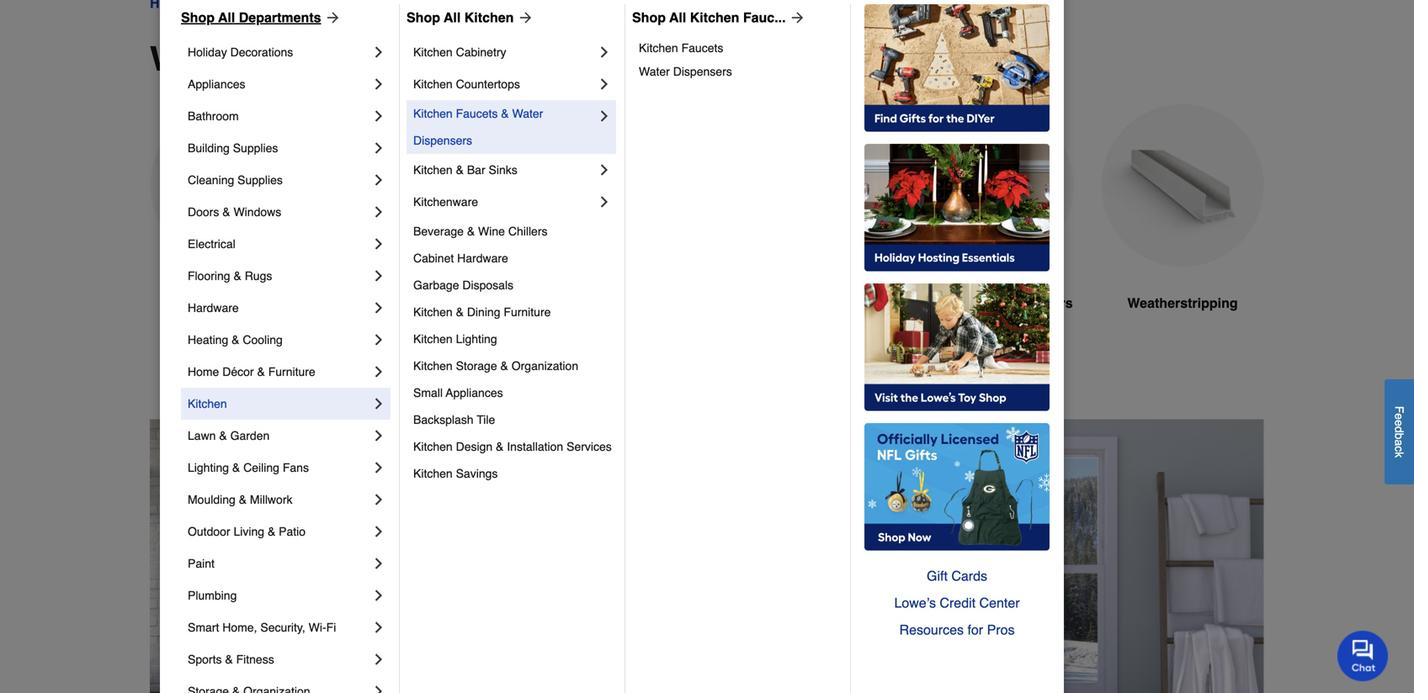 Task type: locate. For each thing, give the bounding box(es) containing it.
doors for exterior doors
[[239, 296, 278, 311]]

& inside kitchen faucets & water dispensers
[[501, 107, 509, 120]]

small
[[413, 387, 443, 400]]

exterior doors link
[[150, 104, 313, 354]]

0 vertical spatial lighting
[[456, 333, 497, 346]]

electrical link
[[188, 228, 371, 260]]

doors down 'shop all kitchen'
[[340, 40, 438, 78]]

home décor & furniture
[[188, 365, 316, 379]]

f e e d b a c k
[[1393, 406, 1407, 458]]

kitchen
[[465, 10, 514, 25], [690, 10, 740, 25], [639, 41, 678, 55], [413, 45, 453, 59], [413, 77, 453, 91], [413, 107, 453, 120], [413, 163, 453, 177], [413, 306, 453, 319], [413, 333, 453, 346], [413, 360, 453, 373], [188, 397, 227, 411], [413, 440, 453, 454], [413, 467, 453, 481]]

supplies for building supplies
[[233, 141, 278, 155]]

& left cooling
[[232, 333, 240, 347]]

shop for shop all departments
[[181, 10, 215, 25]]

doors
[[340, 40, 438, 78], [188, 205, 219, 219], [239, 296, 278, 311], [428, 296, 466, 311], [963, 296, 1001, 311]]

kitchen & bar sinks link
[[413, 154, 596, 186]]

2 horizontal spatial all
[[670, 10, 687, 25]]

kitchen down 'shop all kitchen'
[[413, 45, 453, 59]]

faucets inside kitchen faucets & water dispensers
[[456, 107, 498, 120]]

all up holiday decorations
[[218, 10, 235, 25]]

weatherstripping
[[1128, 296, 1238, 311]]

all up kitchen faucets
[[670, 10, 687, 25]]

windows
[[150, 40, 297, 78], [234, 205, 281, 219], [583, 296, 642, 311]]

1 all from the left
[[218, 10, 235, 25]]

supplies up cleaning supplies
[[233, 141, 278, 155]]

chevron right image for hardware
[[371, 300, 387, 317]]

a white three-panel, craftsman-style, prehung interior door with doorframe and hinges. image
[[340, 104, 504, 267]]

arrow right image for shop all kitchen fauc...
[[786, 9, 806, 26]]

shop up kitchen cabinetry
[[407, 10, 440, 25]]

water dispensers link
[[639, 60, 839, 83]]

storage
[[456, 360, 497, 373]]

interior doors link
[[340, 104, 504, 354]]

savings
[[456, 467, 498, 481]]

0 vertical spatial dispensers
[[673, 65, 732, 78]]

patio
[[279, 525, 306, 539]]

garden
[[230, 429, 270, 443]]

kitchen up small
[[413, 360, 453, 373]]

lighting & ceiling fans link
[[188, 452, 371, 484]]

3 arrow right image from the left
[[786, 9, 806, 26]]

e up the d
[[1393, 414, 1407, 420]]

visit the lowe's toy shop. image
[[865, 284, 1050, 412]]

1 vertical spatial water
[[512, 107, 543, 120]]

windows link
[[531, 104, 694, 354]]

1 vertical spatial appliances
[[446, 387, 503, 400]]

faucets down kitchen countertops
[[456, 107, 498, 120]]

& down kitchen countertops link
[[501, 107, 509, 120]]

appliances up bathroom
[[188, 77, 245, 91]]

1 e from the top
[[1393, 414, 1407, 420]]

kitchen faucets link
[[639, 36, 839, 60]]

cooling
[[243, 333, 283, 347]]

sports & fitness
[[188, 653, 274, 667]]

home,
[[223, 621, 257, 635]]

openers
[[1019, 296, 1073, 311]]

chevron right image for bathroom
[[371, 108, 387, 125]]

water inside kitchen faucets & water dispensers
[[512, 107, 543, 120]]

1 horizontal spatial dispensers
[[673, 65, 732, 78]]

3 all from the left
[[670, 10, 687, 25]]

0 horizontal spatial faucets
[[456, 107, 498, 120]]

chevron right image for kitchen cabinetry
[[596, 44, 613, 61]]

shop inside 'link'
[[407, 10, 440, 25]]

0 horizontal spatial furniture
[[268, 365, 316, 379]]

rugs
[[245, 269, 272, 283]]

1 vertical spatial faucets
[[456, 107, 498, 120]]

0 vertical spatial faucets
[[682, 41, 724, 55]]

0 horizontal spatial water
[[512, 107, 543, 120]]

0 vertical spatial furniture
[[504, 306, 551, 319]]

0 horizontal spatial hardware
[[188, 301, 239, 315]]

kitchen down kitchen cabinetry
[[413, 77, 453, 91]]

furniture down garbage disposals link
[[504, 306, 551, 319]]

kitchenware link
[[413, 186, 596, 218]]

furniture for kitchen & dining furniture
[[504, 306, 551, 319]]

1 vertical spatial hardware
[[188, 301, 239, 315]]

beverage
[[413, 225, 464, 238]]

hardware inside hardware link
[[188, 301, 239, 315]]

kitchen down "garbage"
[[413, 306, 453, 319]]

0 vertical spatial supplies
[[233, 141, 278, 155]]

chevron right image for kitchenware
[[596, 194, 613, 211]]

lawn & garden link
[[188, 420, 371, 452]]

arrow right image inside shop all departments link
[[321, 9, 342, 26]]

faucets up water dispensers
[[682, 41, 724, 55]]

2 horizontal spatial shop
[[632, 10, 666, 25]]

1 horizontal spatial hardware
[[457, 252, 509, 265]]

cleaning
[[188, 173, 234, 187]]

2 e from the top
[[1393, 420, 1407, 427]]

1 shop from the left
[[181, 10, 215, 25]]

arrow right image for shop all kitchen
[[514, 9, 534, 26]]

kitchen for kitchen savings
[[413, 467, 453, 481]]

arrow right image
[[321, 9, 342, 26], [514, 9, 534, 26], [786, 9, 806, 26]]

kitchen savings
[[413, 467, 498, 481]]

all inside 'link'
[[444, 10, 461, 25]]

fi
[[326, 621, 336, 635]]

chevron right image for kitchen
[[371, 396, 387, 413]]

2 shop from the left
[[407, 10, 440, 25]]

0 horizontal spatial shop
[[181, 10, 215, 25]]

furniture up kitchen link
[[268, 365, 316, 379]]

& left patio
[[268, 525, 276, 539]]

flooring
[[188, 269, 230, 283]]

arrow right image up kitchen faucets link
[[786, 9, 806, 26]]

chevron right image for moulding & millwork
[[371, 492, 387, 509]]

windows for windows & doors
[[150, 40, 297, 78]]

0 vertical spatial water
[[639, 65, 670, 78]]

a piece of white weatherstripping. image
[[1101, 104, 1265, 267]]

all for shop all kitchen fauc...
[[670, 10, 687, 25]]

chevron right image for building supplies
[[371, 140, 387, 157]]

& down cleaning supplies
[[223, 205, 230, 219]]

kitchen up cabinetry
[[465, 10, 514, 25]]

pros
[[987, 623, 1015, 638]]

cabinet
[[413, 252, 454, 265]]

0 vertical spatial appliances
[[188, 77, 245, 91]]

garage
[[912, 296, 959, 311]]

1 vertical spatial furniture
[[268, 365, 316, 379]]

a blue six-lite, two-panel, shaker-style exterior door. image
[[150, 104, 313, 267]]

e up the b
[[1393, 420, 1407, 427]]

& left wine
[[467, 225, 475, 238]]

1 horizontal spatial furniture
[[504, 306, 551, 319]]

doors right garage
[[963, 296, 1001, 311]]

kitchen faucets & water dispensers link
[[413, 100, 596, 154]]

exterior
[[185, 296, 236, 311]]

services
[[567, 440, 612, 454]]

flooring & rugs link
[[188, 260, 371, 292]]

lighting up the moulding
[[188, 461, 229, 475]]

& right lawn
[[219, 429, 227, 443]]

1 horizontal spatial arrow right image
[[514, 9, 534, 26]]

windows for windows
[[583, 296, 642, 311]]

shop all departments
[[181, 10, 321, 25]]

chevron right image for holiday decorations
[[371, 44, 387, 61]]

chevron right image
[[596, 44, 613, 61], [596, 76, 613, 93], [596, 108, 613, 125], [371, 140, 387, 157], [371, 204, 387, 221], [371, 300, 387, 317], [371, 396, 387, 413], [371, 460, 387, 477], [371, 556, 387, 573], [371, 620, 387, 637], [371, 652, 387, 669], [371, 684, 387, 694]]

chevron right image for appliances
[[371, 76, 387, 93]]

garbage disposals link
[[413, 272, 613, 299]]

décor
[[223, 365, 254, 379]]

& right design
[[496, 440, 504, 454]]

arrow right image inside shop all kitchen fauc... link
[[786, 9, 806, 26]]

appliances down storage
[[446, 387, 503, 400]]

0 horizontal spatial all
[[218, 10, 235, 25]]

shop up kitchen faucets
[[632, 10, 666, 25]]

shop up 'holiday'
[[181, 10, 215, 25]]

ceiling
[[244, 461, 280, 475]]

1 horizontal spatial faucets
[[682, 41, 724, 55]]

paint link
[[188, 548, 371, 580]]

chevron right image for doors & windows
[[371, 204, 387, 221]]

interior
[[377, 296, 424, 311]]

kitchen for kitchen & dining furniture
[[413, 306, 453, 319]]

all up kitchen cabinetry
[[444, 10, 461, 25]]

tile
[[477, 413, 495, 427]]

kitchen left the savings
[[413, 467, 453, 481]]

chevron right image for cleaning supplies
[[371, 172, 387, 189]]

0 horizontal spatial arrow right image
[[321, 9, 342, 26]]

kitchen up kitchenware at the left of page
[[413, 163, 453, 177]]

dispensers
[[673, 65, 732, 78], [413, 134, 472, 147]]

& left 'rugs'
[[234, 269, 242, 283]]

1 horizontal spatial water
[[639, 65, 670, 78]]

find gifts for the diyer. image
[[865, 4, 1050, 132]]

hardware down beverage & wine chillers
[[457, 252, 509, 265]]

windows & doors
[[150, 40, 438, 78]]

gift
[[927, 569, 948, 584]]

1 vertical spatial lighting
[[188, 461, 229, 475]]

0 horizontal spatial dispensers
[[413, 134, 472, 147]]

hardware link
[[188, 292, 371, 324]]

kitchen down backsplash
[[413, 440, 453, 454]]

kitchen up water dispensers
[[639, 41, 678, 55]]

kitchen for kitchen storage & organization
[[413, 360, 453, 373]]

dispensers up kitchen & bar sinks
[[413, 134, 472, 147]]

dispensers down kitchen faucets
[[673, 65, 732, 78]]

faucets for kitchen faucets
[[682, 41, 724, 55]]

weatherstripping link
[[1101, 104, 1265, 354]]

0 horizontal spatial appliances
[[188, 77, 245, 91]]

water down kitchen faucets
[[639, 65, 670, 78]]

shop
[[181, 10, 215, 25], [407, 10, 440, 25], [632, 10, 666, 25]]

water down kitchen countertops link
[[512, 107, 543, 120]]

all for shop all departments
[[218, 10, 235, 25]]

doors down 'rugs'
[[239, 296, 278, 311]]

kitchen inside 'link'
[[465, 10, 514, 25]]

arrow right image up kitchen cabinetry link
[[514, 9, 534, 26]]

heating
[[188, 333, 228, 347]]

fans
[[283, 461, 309, 475]]

lowe's credit center
[[895, 596, 1020, 611]]

0 vertical spatial hardware
[[457, 252, 509, 265]]

security,
[[261, 621, 306, 635]]

1 vertical spatial supplies
[[238, 173, 283, 187]]

arrow right image up windows & doors
[[321, 9, 342, 26]]

1 horizontal spatial shop
[[407, 10, 440, 25]]

supplies down building supplies link
[[238, 173, 283, 187]]

arrow right image inside shop all kitchen 'link'
[[514, 9, 534, 26]]

kitchen down kitchen countertops
[[413, 107, 453, 120]]

lighting up storage
[[456, 333, 497, 346]]

doors for interior doors
[[428, 296, 466, 311]]

0 vertical spatial windows
[[150, 40, 297, 78]]

faucets
[[682, 41, 724, 55], [456, 107, 498, 120]]

2 horizontal spatial arrow right image
[[786, 9, 806, 26]]

chevron right image
[[371, 44, 387, 61], [371, 76, 387, 93], [371, 108, 387, 125], [596, 162, 613, 179], [371, 172, 387, 189], [596, 194, 613, 211], [371, 236, 387, 253], [371, 268, 387, 285], [371, 332, 387, 349], [371, 364, 387, 381], [371, 428, 387, 445], [371, 492, 387, 509], [371, 524, 387, 541], [371, 588, 387, 605]]

kitchen for kitchen cabinetry
[[413, 45, 453, 59]]

1 vertical spatial dispensers
[[413, 134, 472, 147]]

disposals
[[463, 279, 514, 292]]

1 horizontal spatial all
[[444, 10, 461, 25]]

beverage & wine chillers
[[413, 225, 548, 238]]

outdoor living & patio
[[188, 525, 306, 539]]

doors & windows
[[188, 205, 281, 219]]

chevron right image for home décor & furniture
[[371, 364, 387, 381]]

hardware
[[457, 252, 509, 265], [188, 301, 239, 315]]

hardware down flooring
[[188, 301, 239, 315]]

home décor & furniture link
[[188, 356, 371, 388]]

& right storage
[[501, 360, 509, 373]]

chevron right image for kitchen faucets & water dispensers
[[596, 108, 613, 125]]

wine
[[478, 225, 505, 238]]

faucets inside kitchen faucets link
[[682, 41, 724, 55]]

fitness
[[236, 653, 274, 667]]

3 shop from the left
[[632, 10, 666, 25]]

2 all from the left
[[444, 10, 461, 25]]

2 vertical spatial windows
[[583, 296, 642, 311]]

kitchen design & installation services
[[413, 440, 612, 454]]

2 arrow right image from the left
[[514, 9, 534, 26]]

kitchen inside kitchen faucets & water dispensers
[[413, 107, 453, 120]]

cabinet hardware
[[413, 252, 509, 265]]

garage doors & openers link
[[911, 104, 1075, 354]]

doors down "garbage"
[[428, 296, 466, 311]]

f
[[1393, 406, 1407, 414]]

building supplies
[[188, 141, 278, 155]]

kitchen down interior doors
[[413, 333, 453, 346]]

1 arrow right image from the left
[[321, 9, 342, 26]]

cabinetry
[[456, 45, 507, 59]]

dispensers inside kitchen faucets & water dispensers
[[413, 134, 472, 147]]

installation
[[507, 440, 564, 454]]

decorations
[[230, 45, 293, 59]]

& left dining
[[456, 306, 464, 319]]



Task type: describe. For each thing, give the bounding box(es) containing it.
faucets for kitchen faucets & water dispensers
[[456, 107, 498, 120]]

moulding & millwork
[[188, 493, 293, 507]]

heating & cooling
[[188, 333, 283, 347]]

departments
[[239, 10, 321, 25]]

smart home, security, wi-fi link
[[188, 612, 371, 644]]

arrow right image for shop all departments
[[321, 9, 342, 26]]

fauc...
[[743, 10, 786, 25]]

dining
[[467, 306, 501, 319]]

a barn door with a brown frame, three frosted glass panels, black hardware and a black track. image
[[721, 104, 884, 267]]

exterior doors
[[185, 296, 278, 311]]

interior doors
[[377, 296, 466, 311]]

appliances link
[[188, 68, 371, 100]]

resources
[[900, 623, 964, 638]]

outdoor living & patio link
[[188, 516, 371, 548]]

chevron right image for paint
[[371, 556, 387, 573]]

chevron right image for electrical
[[371, 236, 387, 253]]

kitchen faucets & water dispensers
[[413, 107, 547, 147]]

kitchen for kitchen lighting
[[413, 333, 453, 346]]

chevron right image for lawn & garden
[[371, 428, 387, 445]]

holiday
[[188, 45, 227, 59]]

garage doors & openers
[[912, 296, 1073, 311]]

holiday decorations
[[188, 45, 293, 59]]

plumbing
[[188, 589, 237, 603]]

moulding
[[188, 493, 236, 507]]

0 horizontal spatial lighting
[[188, 461, 229, 475]]

small appliances
[[413, 387, 503, 400]]

advertisement region
[[150, 420, 1265, 694]]

paint
[[188, 557, 215, 571]]

kitchen design & installation services link
[[413, 434, 613, 461]]

chat invite button image
[[1338, 631, 1389, 682]]

chevron right image for kitchen & bar sinks
[[596, 162, 613, 179]]

kitchen up kitchen faucets link
[[690, 10, 740, 25]]

home
[[188, 365, 219, 379]]

kitchen for kitchen faucets
[[639, 41, 678, 55]]

shop for shop all kitchen fauc...
[[632, 10, 666, 25]]

kitchen countertops link
[[413, 68, 596, 100]]

a blue chamberlain garage door opener with two white light panels. image
[[911, 104, 1075, 267]]

chevron right image for heating & cooling
[[371, 332, 387, 349]]

kitchen lighting
[[413, 333, 497, 346]]

center
[[980, 596, 1020, 611]]

kitchen for kitchen countertops
[[413, 77, 453, 91]]

holiday hosting essentials. image
[[865, 144, 1050, 272]]

chevron right image for outdoor living & patio
[[371, 524, 387, 541]]

shop all kitchen link
[[407, 8, 534, 28]]

all for shop all kitchen
[[444, 10, 461, 25]]

lowe's
[[895, 596, 936, 611]]

millwork
[[250, 493, 293, 507]]

chevron right image for smart home, security, wi-fi
[[371, 620, 387, 637]]

sinks
[[489, 163, 518, 177]]

chevron right image for flooring & rugs
[[371, 268, 387, 285]]

beverage & wine chillers link
[[413, 218, 613, 245]]

& left millwork
[[239, 493, 247, 507]]

cleaning supplies
[[188, 173, 283, 187]]

resources for pros link
[[865, 617, 1050, 644]]

gift cards link
[[865, 563, 1050, 590]]

garbage disposals
[[413, 279, 514, 292]]

kitchen faucets
[[639, 41, 724, 55]]

living
[[234, 525, 264, 539]]

furniture for home décor & furniture
[[268, 365, 316, 379]]

& left openers
[[1005, 296, 1015, 311]]

doors & windows link
[[188, 196, 371, 228]]

doors down the cleaning
[[188, 205, 219, 219]]

cards
[[952, 569, 988, 584]]

kitchen link
[[188, 388, 371, 420]]

bar
[[467, 163, 486, 177]]

sports
[[188, 653, 222, 667]]

& right sports
[[225, 653, 233, 667]]

holiday decorations link
[[188, 36, 371, 68]]

bathroom link
[[188, 100, 371, 132]]

kitchen for kitchen faucets & water dispensers
[[413, 107, 453, 120]]

kitchen lighting link
[[413, 326, 613, 353]]

chevron right image for sports & fitness
[[371, 652, 387, 669]]

heating & cooling link
[[188, 324, 371, 356]]

shop all kitchen fauc...
[[632, 10, 786, 25]]

c
[[1393, 446, 1407, 452]]

backsplash tile
[[413, 413, 495, 427]]

hardware inside cabinet hardware 'link'
[[457, 252, 509, 265]]

small appliances link
[[413, 380, 613, 407]]

resources for pros
[[900, 623, 1015, 638]]

doors for garage doors & openers
[[963, 296, 1001, 311]]

bathroom
[[188, 109, 239, 123]]

1 horizontal spatial appliances
[[446, 387, 503, 400]]

design
[[456, 440, 493, 454]]

shop all kitchen fauc... link
[[632, 8, 806, 28]]

lighting & ceiling fans
[[188, 461, 309, 475]]

a
[[1393, 440, 1407, 446]]

kitchen for kitchen design & installation services
[[413, 440, 453, 454]]

kitchen countertops
[[413, 77, 520, 91]]

supplies for cleaning supplies
[[238, 173, 283, 187]]

shop all departments link
[[181, 8, 342, 28]]

officially licensed n f l gifts. shop now. image
[[865, 424, 1050, 552]]

smart home, security, wi-fi
[[188, 621, 336, 635]]

water dispensers
[[639, 65, 732, 78]]

& right décor
[[257, 365, 265, 379]]

kitchen down home
[[188, 397, 227, 411]]

countertops
[[456, 77, 520, 91]]

kitchen storage & organization
[[413, 360, 579, 373]]

b
[[1393, 433, 1407, 440]]

sports & fitness link
[[188, 644, 371, 676]]

1 vertical spatial windows
[[234, 205, 281, 219]]

shop for shop all kitchen
[[407, 10, 440, 25]]

plumbing link
[[188, 580, 371, 612]]

chillers
[[508, 225, 548, 238]]

chevron right image for kitchen countertops
[[596, 76, 613, 93]]

building
[[188, 141, 230, 155]]

kitchen cabinetry
[[413, 45, 507, 59]]

1 horizontal spatial lighting
[[456, 333, 497, 346]]

kitchen & dining furniture
[[413, 306, 551, 319]]

a black double-hung window with six panes. image
[[531, 104, 694, 267]]

& left ceiling
[[232, 461, 240, 475]]

cleaning supplies link
[[188, 164, 371, 196]]

kitchen & dining furniture link
[[413, 299, 613, 326]]

& left bar
[[456, 163, 464, 177]]

kitchen & bar sinks
[[413, 163, 518, 177]]

kitchen savings link
[[413, 461, 613, 488]]

& inside "link"
[[268, 525, 276, 539]]

wi-
[[309, 621, 326, 635]]

kitchen for kitchen & bar sinks
[[413, 163, 453, 177]]

chevron right image for lighting & ceiling fans
[[371, 460, 387, 477]]

outdoor
[[188, 525, 230, 539]]

credit
[[940, 596, 976, 611]]

& down departments
[[307, 40, 331, 78]]

chevron right image for plumbing
[[371, 588, 387, 605]]

kitchenware
[[413, 195, 478, 209]]



Task type: vqa. For each thing, say whether or not it's contained in the screenshot.
shop associated with shop All Kitchen Fauc...
yes



